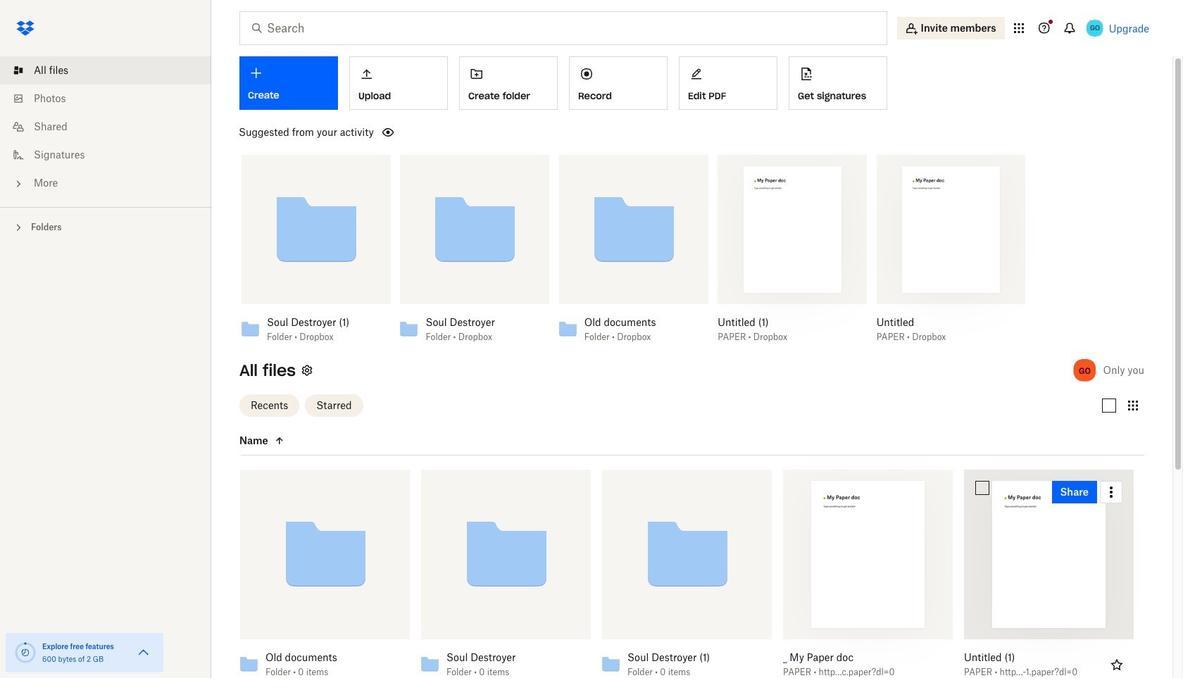 Task type: locate. For each thing, give the bounding box(es) containing it.
folder, soul destroyer (1) row
[[597, 470, 772, 678]]

list item
[[0, 56, 211, 85]]

list
[[0, 48, 211, 207]]

folder, old documents row
[[235, 470, 410, 678]]

dropbox image
[[11, 14, 39, 42]]

Search in folder "Dropbox" text field
[[267, 20, 858, 37]]

file, untitled (1).paper row
[[959, 470, 1134, 678]]



Task type: describe. For each thing, give the bounding box(es) containing it.
folder, soul destroyer row
[[416, 470, 591, 678]]

quota usage progress bar
[[14, 642, 37, 664]]

more image
[[11, 177, 25, 191]]

quota usage image
[[14, 642, 37, 664]]

file, _ my paper doc.paper row
[[778, 470, 953, 678]]

folder settings image
[[299, 362, 316, 379]]



Task type: vqa. For each thing, say whether or not it's contained in the screenshot.
the middle grinning face with big eyes icon
no



